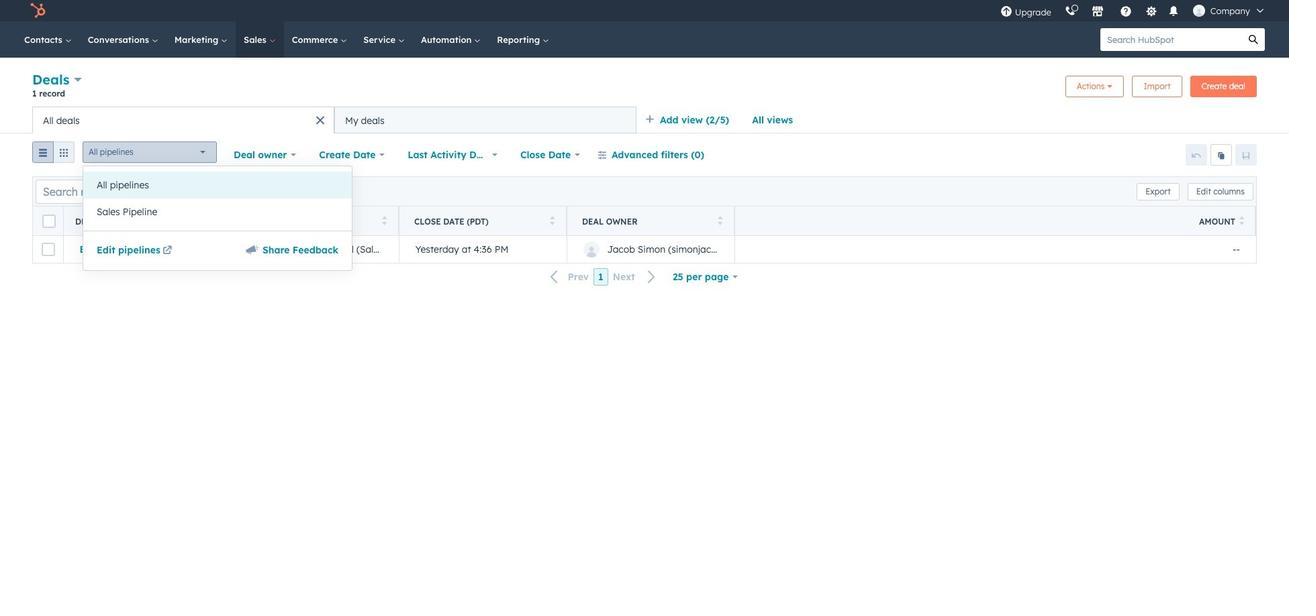 Task type: describe. For each thing, give the bounding box(es) containing it.
pagination navigation
[[542, 268, 664, 286]]

2 press to sort. image from the left
[[717, 216, 722, 225]]

1 press to sort. image from the left
[[382, 216, 387, 225]]

3 press to sort. element from the left
[[717, 216, 722, 227]]

link opens in a new window image
[[163, 246, 172, 256]]

1 press to sort. image from the left
[[550, 216, 555, 225]]



Task type: vqa. For each thing, say whether or not it's contained in the screenshot.
Board
no



Task type: locate. For each thing, give the bounding box(es) containing it.
link opens in a new window image
[[163, 244, 172, 260]]

2 press to sort. image from the left
[[1239, 216, 1244, 225]]

2 press to sort. element from the left
[[550, 216, 555, 227]]

Search HubSpot search field
[[1100, 28, 1242, 51]]

1 press to sort. element from the left
[[382, 216, 387, 227]]

banner
[[32, 70, 1257, 107]]

list box
[[83, 167, 352, 231]]

press to sort. image
[[382, 216, 387, 225], [1239, 216, 1244, 225]]

0 horizontal spatial press to sort. image
[[550, 216, 555, 225]]

jacob simon image
[[1193, 5, 1205, 17]]

press to sort. element
[[382, 216, 387, 227], [550, 216, 555, 227], [717, 216, 722, 227], [1239, 216, 1244, 227]]

menu
[[994, 0, 1273, 21]]

4 press to sort. element from the left
[[1239, 216, 1244, 227]]

1 horizontal spatial press to sort. image
[[717, 216, 722, 225]]

marketplaces image
[[1092, 6, 1104, 18]]

group
[[32, 142, 75, 169]]

press to sort. image
[[550, 216, 555, 225], [717, 216, 722, 225]]

0 horizontal spatial press to sort. image
[[382, 216, 387, 225]]

Search name or description search field
[[36, 180, 199, 204]]

1 horizontal spatial press to sort. image
[[1239, 216, 1244, 225]]



